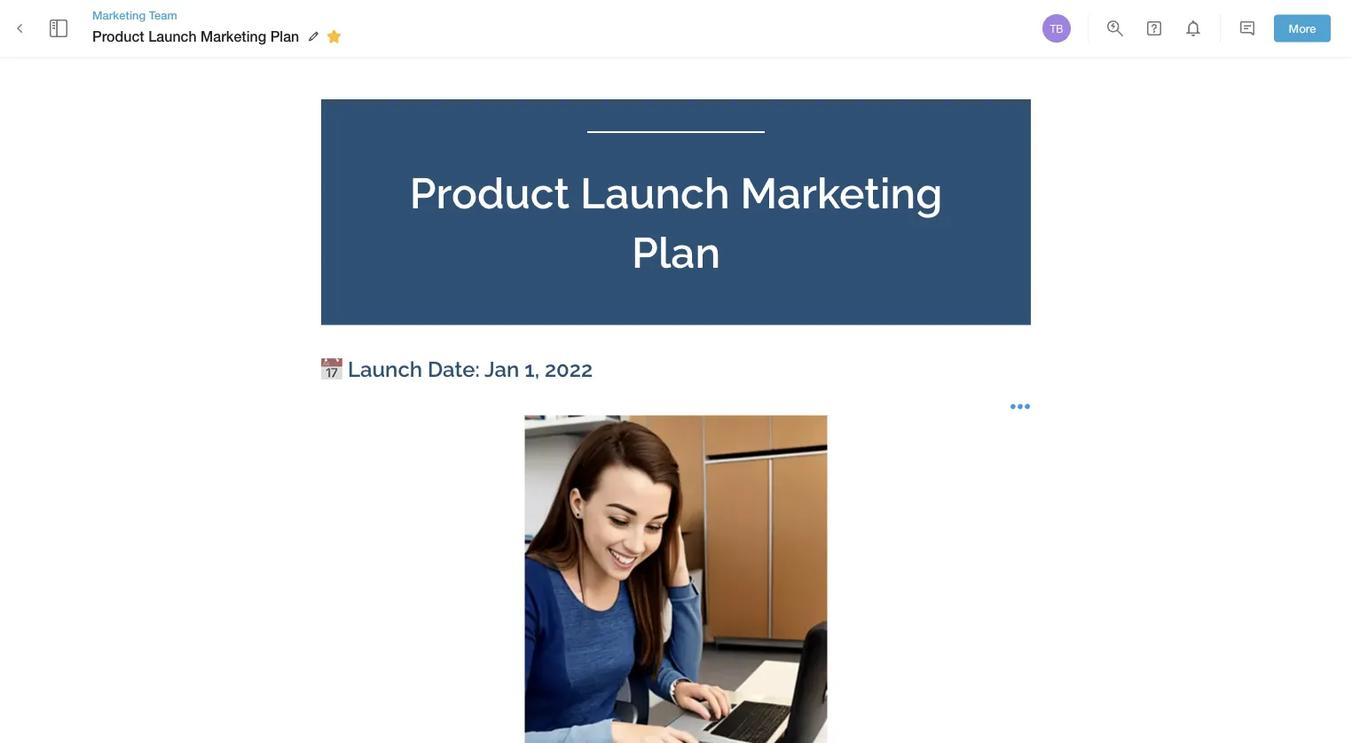 Task type: describe. For each thing, give the bounding box(es) containing it.
1,
[[525, 357, 540, 382]]

team
[[149, 8, 177, 22]]

1 horizontal spatial marketing
[[201, 28, 266, 45]]

2022
[[545, 357, 593, 382]]

plan inside product launch marketing plan
[[632, 228, 721, 278]]

1 horizontal spatial product launch marketing plan
[[410, 168, 954, 278]]

1 horizontal spatial product
[[410, 168, 570, 218]]

more
[[1289, 21, 1317, 35]]

0 vertical spatial plan
[[270, 28, 299, 45]]

marketing inside product launch marketing plan
[[741, 168, 943, 218]]

jan
[[485, 357, 520, 382]]

date:
[[428, 357, 480, 382]]

tb
[[1050, 22, 1064, 35]]



Task type: vqa. For each thing, say whether or not it's contained in the screenshot.
left Product Launch Marketing Plan
yes



Task type: locate. For each thing, give the bounding box(es) containing it.
1 vertical spatial product launch marketing plan
[[410, 168, 954, 278]]

launch inside product launch marketing plan
[[581, 168, 730, 218]]

marketing team link
[[92, 7, 347, 23]]

product launch marketing plan
[[92, 28, 299, 45], [410, 168, 954, 278]]

📅
[[321, 357, 343, 382]]

1 vertical spatial launch
[[581, 168, 730, 218]]

📅 launch date: jan 1, 2022
[[321, 357, 593, 382]]

more button
[[1275, 15, 1331, 42]]

1 vertical spatial product
[[410, 168, 570, 218]]

tb button
[[1040, 12, 1074, 45]]

1 vertical spatial marketing
[[201, 28, 266, 45]]

product
[[92, 28, 144, 45], [410, 168, 570, 218]]

2 vertical spatial marketing
[[741, 168, 943, 218]]

0 vertical spatial launch
[[148, 28, 197, 45]]

0 horizontal spatial launch
[[148, 28, 197, 45]]

1 horizontal spatial plan
[[632, 228, 721, 278]]

plan
[[270, 28, 299, 45], [632, 228, 721, 278]]

0 horizontal spatial product
[[92, 28, 144, 45]]

launch
[[148, 28, 197, 45], [581, 168, 730, 218], [348, 357, 423, 382]]

1 vertical spatial plan
[[632, 228, 721, 278]]

marketing team
[[92, 8, 177, 22]]

0 horizontal spatial product launch marketing plan
[[92, 28, 299, 45]]

0 horizontal spatial plan
[[270, 28, 299, 45]]

2 horizontal spatial launch
[[581, 168, 730, 218]]

2 horizontal spatial marketing
[[741, 168, 943, 218]]

1 horizontal spatial launch
[[348, 357, 423, 382]]

0 vertical spatial product launch marketing plan
[[92, 28, 299, 45]]

0 vertical spatial product
[[92, 28, 144, 45]]

0 horizontal spatial marketing
[[92, 8, 146, 22]]

remove favorite image
[[323, 26, 345, 47]]

2 vertical spatial launch
[[348, 357, 423, 382]]

marketing
[[92, 8, 146, 22], [201, 28, 266, 45], [741, 168, 943, 218]]

0 vertical spatial marketing
[[92, 8, 146, 22]]



